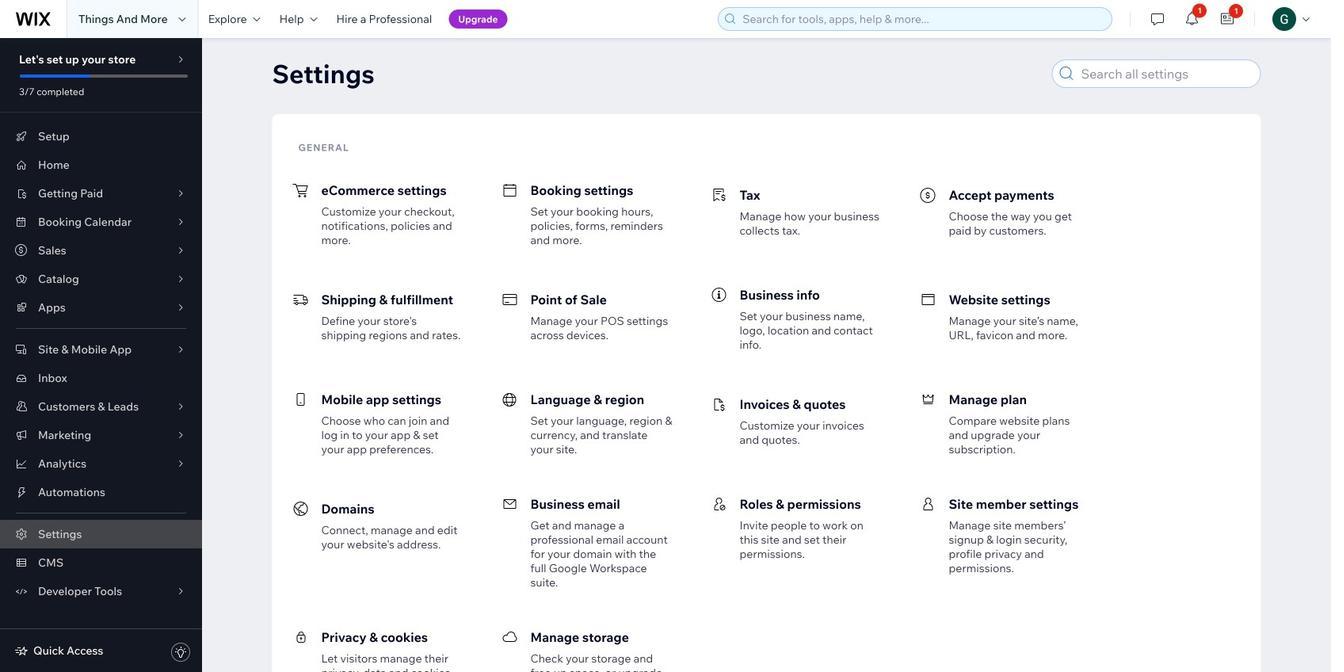 Task type: describe. For each thing, give the bounding box(es) containing it.
general-section element
[[287, 157, 1247, 672]]

Search for tools, apps, help & more... field
[[738, 8, 1108, 30]]

sidebar element
[[0, 38, 202, 672]]



Task type: locate. For each thing, give the bounding box(es) containing it.
Search all settings field
[[1077, 60, 1256, 87]]



Task type: vqa. For each thing, say whether or not it's contained in the screenshot.
the Sidebar "Element"
yes



